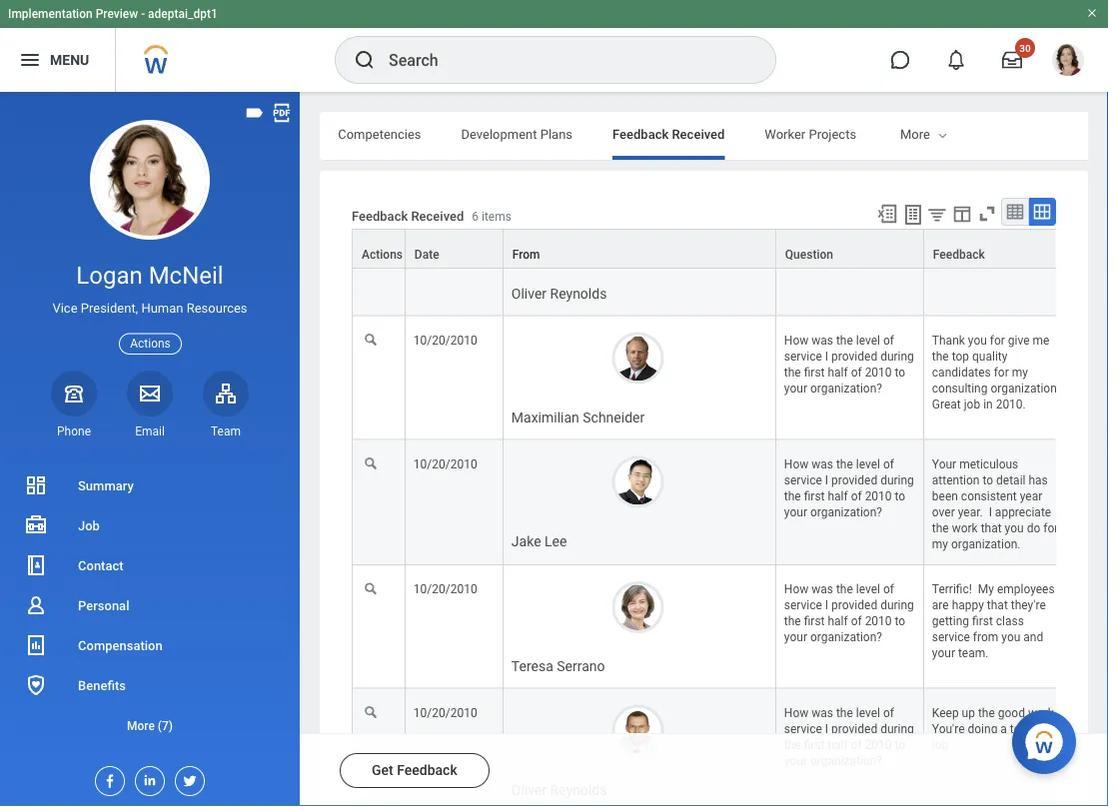 Task type: locate. For each thing, give the bounding box(es) containing it.
3 2010 from the top
[[866, 615, 892, 629]]

you down appreciate
[[1005, 522, 1025, 536]]

employee's photo (oliver reynolds) image for keep
[[612, 706, 664, 758]]

0 vertical spatial for
[[991, 334, 1006, 348]]

how inside jake lee 'row'
[[785, 458, 809, 472]]

provided
[[832, 350, 878, 364], [832, 474, 878, 488], [832, 599, 878, 613], [832, 723, 878, 737]]

i for oliver reynolds
[[826, 723, 829, 737]]

3 was from the top
[[812, 583, 834, 597]]

keep down continue
[[933, 243, 960, 257]]

organization? for oliver reynolds
[[811, 755, 883, 769]]

projects
[[809, 126, 857, 141]]

and down class
[[1024, 632, 1044, 646]]

service inside jake lee 'row'
[[785, 474, 823, 488]]

was
[[812, 334, 834, 348], [812, 458, 834, 472], [812, 583, 834, 597], [812, 707, 834, 721]]

my down give
[[1013, 366, 1029, 380]]

good inside keep up the good work. you're doing a terrific job.
[[999, 707, 1026, 721]]

how inside teresa serrano row
[[785, 583, 809, 597]]

2 oliver from the top
[[512, 783, 547, 800]]

1 vertical spatial actions button
[[119, 334, 182, 355]]

service inside oliver reynolds row
[[785, 723, 823, 737]]

top
[[953, 350, 970, 364]]

plans
[[541, 126, 573, 141]]

2010 left "getting"
[[866, 615, 892, 629]]

feedback right the get
[[397, 763, 458, 779]]

half inside oliver reynolds row
[[828, 739, 849, 753]]

click to view/edit grid preferences image
[[952, 203, 974, 225]]

1 oliver reynolds from the top
[[512, 286, 607, 303]]

keep up the good work. you're doing a terrific job.
[[933, 707, 1064, 753]]

give
[[1009, 334, 1030, 348]]

during
[[881, 350, 915, 364], [881, 474, 915, 488], [881, 599, 915, 613], [881, 723, 915, 737]]

0 vertical spatial reynolds
[[550, 286, 607, 303]]

for up quality
[[991, 334, 1006, 348]]

1 oliver from the top
[[512, 286, 547, 303]]

job image
[[24, 514, 48, 538]]

team
[[1005, 210, 1032, 224]]

feedback up date popup button
[[352, 208, 408, 223]]

work.
[[1029, 707, 1058, 721]]

2 oliver reynolds row from the top
[[352, 690, 1109, 807]]

personal
[[78, 598, 129, 613]]

how was the level of service i provided during the first half of 2010 to your organization?
[[785, 334, 918, 396], [785, 458, 918, 520], [785, 583, 918, 646], [785, 707, 918, 769]]

during left attention
[[881, 474, 915, 488]]

how was the level of service i provided during the first half of 2010 to your organization? for serrano
[[785, 583, 918, 646]]

question button
[[777, 230, 924, 268]]

organization? for jake lee
[[811, 506, 883, 520]]

feedback for feedback received
[[613, 126, 669, 141]]

menu
[[50, 52, 89, 68]]

1 2010 from the top
[[866, 366, 892, 380]]

1 vertical spatial oliver reynolds row
[[352, 690, 1109, 807]]

tab list
[[79, 112, 857, 160]]

3 provided from the top
[[832, 599, 878, 613]]

the inside your meticulous attention to detail has been consistent year over year.  i appreciate the work that you do for my organization.
[[933, 522, 950, 536]]

inbox large image
[[1003, 50, 1023, 70]]

your for maximilian schneider
[[785, 382, 808, 396]]

30
[[1020, 42, 1032, 54]]

provided inside "maximilian schneider" row
[[832, 350, 878, 364]]

i inside oliver reynolds row
[[826, 723, 829, 737]]

2010 left job. at the right bottom
[[866, 739, 892, 753]]

10/20/2010 inside oliver reynolds row
[[414, 707, 478, 721]]

i for teresa serrano
[[826, 599, 829, 613]]

half inside jake lee 'row'
[[828, 490, 849, 504]]

was for jake lee
[[812, 458, 834, 472]]

feedback for feedback received 6 items
[[352, 208, 408, 223]]

1 vertical spatial my
[[933, 538, 949, 552]]

2 half from the top
[[828, 490, 849, 504]]

how was the level of service i provided during the first half of 2010 to your organization? inside teresa serrano row
[[785, 583, 918, 646]]

my
[[979, 583, 995, 597]]

up
[[962, 243, 976, 257], [962, 707, 976, 721]]

more left (7)
[[127, 719, 155, 733]]

view team image
[[214, 382, 238, 406]]

to inside teresa serrano row
[[895, 615, 906, 629]]

2 provided from the top
[[832, 474, 878, 488]]

3 during from the top
[[881, 599, 915, 613]]

to down meticulous
[[983, 474, 994, 488]]

keep up you're
[[933, 707, 960, 721]]

1 horizontal spatial my
[[1013, 366, 1029, 380]]

navigation pane region
[[0, 92, 300, 807]]

competencies
[[338, 126, 421, 141]]

1 horizontal spatial actions button
[[353, 230, 405, 268]]

how was the level of service i provided during the first half of 2010 to your organization? inside "maximilian schneider" row
[[785, 334, 918, 396]]

1 employee's photo (oliver reynolds) image from the top
[[612, 209, 664, 261]]

actions button inside row
[[353, 230, 405, 268]]

0 horizontal spatial actions button
[[119, 334, 182, 355]]

3 organization? from the top
[[811, 632, 883, 646]]

2 keep from the top
[[933, 707, 960, 721]]

2 during from the top
[[881, 474, 915, 488]]

compensation image
[[24, 634, 48, 658]]

to
[[982, 226, 992, 240], [895, 366, 906, 380], [983, 474, 994, 488], [895, 490, 906, 504], [895, 615, 906, 629], [895, 739, 906, 753]]

phone
[[57, 425, 91, 439]]

twitter image
[[176, 768, 198, 790]]

4 half from the top
[[828, 739, 849, 753]]

more for more
[[901, 126, 931, 141]]

1 how was the level of service i provided during the first half of 2010 to your organization? from the top
[[785, 334, 918, 396]]

1 vertical spatial actions
[[130, 337, 171, 351]]

2 vertical spatial for
[[1044, 522, 1059, 536]]

10/20/2010
[[414, 334, 478, 348], [414, 458, 478, 472], [414, 583, 478, 597], [414, 707, 478, 721]]

1 vertical spatial employee's photo (oliver reynolds) image
[[612, 706, 664, 758]]

oliver for keep up the good work. you're doing a terrific job.
[[512, 783, 547, 800]]

organization. up 2010.
[[991, 382, 1061, 396]]

to left the candidates
[[895, 366, 906, 380]]

0 vertical spatial up
[[962, 243, 976, 257]]

more
[[901, 126, 931, 141], [127, 719, 155, 733]]

organization? inside teresa serrano row
[[811, 632, 883, 646]]

0 horizontal spatial received
[[411, 208, 464, 223]]

2 good from the top
[[999, 707, 1026, 721]]

my
[[1013, 366, 1029, 380], [933, 538, 949, 552]]

feedback right plans
[[613, 126, 669, 141]]

half
[[828, 366, 849, 380], [828, 490, 849, 504], [828, 615, 849, 629], [828, 739, 849, 753]]

you up quality
[[969, 334, 988, 348]]

team link
[[203, 371, 249, 440]]

4 how from the top
[[785, 707, 809, 721]]

good down impress. at the right of the page
[[999, 243, 1026, 257]]

organization. down work
[[952, 538, 1021, 552]]

0 horizontal spatial and
[[956, 210, 976, 224]]

good inside you and your team continue to impress. keep up the good work!
[[999, 243, 1026, 257]]

4 was from the top
[[812, 707, 834, 721]]

1 keep from the top
[[933, 243, 960, 257]]

to down 'fullscreen' image
[[982, 226, 992, 240]]

oliver
[[512, 286, 547, 303], [512, 783, 547, 800]]

10/20/2010 inside "maximilian schneider" row
[[414, 334, 478, 348]]

your inside jake lee 'row'
[[785, 506, 808, 520]]

good up a
[[999, 707, 1026, 721]]

you inside thank you for give me the top quality candidates for my consulting organization. great job in 2010.
[[969, 334, 988, 348]]

was inside jake lee 'row'
[[812, 458, 834, 472]]

you inside terrific!  my employees are happy that they're getting first class service from you and your team.
[[1002, 632, 1021, 646]]

feedback
[[613, 126, 669, 141], [352, 208, 408, 223], [934, 248, 986, 262], [397, 763, 458, 779]]

1 half from the top
[[828, 366, 849, 380]]

2 level from the top
[[857, 458, 881, 472]]

during inside "maximilian schneider" row
[[881, 350, 915, 364]]

0 horizontal spatial my
[[933, 538, 949, 552]]

1 vertical spatial received
[[411, 208, 464, 223]]

and inside you and your team continue to impress. keep up the good work!
[[956, 210, 976, 224]]

actions button down vice president, human resources
[[119, 334, 182, 355]]

service
[[785, 350, 823, 364], [785, 474, 823, 488], [785, 599, 823, 613], [933, 632, 971, 646], [785, 723, 823, 737]]

me
[[1033, 334, 1050, 348]]

1 horizontal spatial and
[[1024, 632, 1044, 646]]

feedback down continue
[[934, 248, 986, 262]]

1 vertical spatial and
[[1024, 632, 1044, 646]]

profile logan mcneil image
[[1053, 44, 1085, 80]]

10/20/2010 for oliver
[[414, 707, 478, 721]]

1 up from the top
[[962, 243, 976, 257]]

Search Workday  search field
[[389, 38, 735, 82]]

1 vertical spatial organization.
[[952, 538, 1021, 552]]

actions left date
[[362, 248, 403, 262]]

good
[[999, 243, 1026, 257], [999, 707, 1026, 721]]

first inside "maximilian schneider" row
[[805, 366, 825, 380]]

employee's photo (teresa serrano) image
[[612, 582, 664, 634]]

0 vertical spatial oliver
[[512, 286, 547, 303]]

more (7)
[[127, 719, 173, 733]]

for
[[991, 334, 1006, 348], [995, 366, 1010, 380], [1044, 522, 1059, 536]]

first inside jake lee 'row'
[[805, 490, 825, 504]]

that down my
[[988, 599, 1009, 613]]

during left are on the right bottom of the page
[[881, 599, 915, 613]]

contact
[[78, 558, 124, 573]]

10/20/2010 inside jake lee 'row'
[[414, 458, 478, 472]]

4 organization? from the top
[[811, 755, 883, 769]]

terrific!  my employees are happy that they're getting first class service from you and your team.
[[933, 583, 1059, 662]]

1 level from the top
[[857, 334, 881, 348]]

received left worker
[[672, 126, 725, 141]]

4 2010 from the top
[[866, 739, 892, 753]]

(7)
[[158, 719, 173, 733]]

first
[[805, 366, 825, 380], [805, 490, 825, 504], [805, 615, 825, 629], [973, 615, 994, 629], [805, 739, 825, 753]]

during left top
[[881, 350, 915, 364]]

get feedback
[[372, 763, 458, 779]]

organization? inside jake lee 'row'
[[811, 506, 883, 520]]

1 vertical spatial oliver reynolds
[[512, 783, 607, 800]]

i
[[826, 350, 829, 364], [826, 474, 829, 488], [990, 506, 993, 520], [826, 599, 829, 613], [826, 723, 829, 737]]

list
[[0, 466, 300, 746]]

reynolds for you and your team continue to impress. keep up the good work!
[[550, 286, 607, 303]]

0 vertical spatial actions
[[362, 248, 403, 262]]

2 organization? from the top
[[811, 506, 883, 520]]

development plans
[[461, 126, 573, 141]]

provided inside oliver reynolds row
[[832, 723, 878, 737]]

serrano
[[557, 659, 605, 676]]

row
[[352, 229, 1109, 269]]

1 horizontal spatial received
[[672, 126, 725, 141]]

level inside teresa serrano row
[[857, 583, 881, 597]]

during left you're
[[881, 723, 915, 737]]

implementation preview -   adeptai_dpt1
[[8, 7, 218, 21]]

10/20/2010 inside teresa serrano row
[[414, 583, 478, 597]]

2 cell from the left
[[406, 193, 504, 317]]

up up doing
[[962, 707, 976, 721]]

4 10/20/2010 from the top
[[414, 707, 478, 721]]

3 level from the top
[[857, 583, 881, 597]]

from
[[974, 632, 999, 646]]

3 how from the top
[[785, 583, 809, 597]]

1 vertical spatial oliver
[[512, 783, 547, 800]]

how for teresa serrano
[[785, 583, 809, 597]]

expand table image
[[1033, 202, 1053, 222]]

of
[[884, 334, 895, 348], [852, 366, 863, 380], [884, 458, 895, 472], [852, 490, 863, 504], [884, 583, 895, 597], [852, 615, 863, 629], [884, 707, 895, 721], [852, 739, 863, 753]]

0 vertical spatial good
[[999, 243, 1026, 257]]

2010 inside teresa serrano row
[[866, 615, 892, 629]]

in
[[984, 398, 994, 412]]

1 10/20/2010 from the top
[[414, 334, 478, 348]]

how
[[785, 334, 809, 348], [785, 458, 809, 472], [785, 583, 809, 597], [785, 707, 809, 721]]

how inside "maximilian schneider" row
[[785, 334, 809, 348]]

was inside oliver reynolds row
[[812, 707, 834, 721]]

the inside you and your team continue to impress. keep up the good work!
[[979, 243, 996, 257]]

contact link
[[0, 546, 300, 586]]

and
[[956, 210, 976, 224], [1024, 632, 1044, 646]]

0 vertical spatial and
[[956, 210, 976, 224]]

that down 'year.'
[[982, 522, 1003, 536]]

phone image
[[60, 382, 88, 406]]

meticulous
[[960, 458, 1019, 472]]

0 vertical spatial oliver reynolds row
[[352, 193, 1109, 317]]

fullscreen image
[[977, 203, 999, 225]]

more inside more (7) dropdown button
[[127, 719, 155, 733]]

are
[[933, 599, 950, 613]]

received up date popup button
[[411, 208, 464, 223]]

1 horizontal spatial actions
[[362, 248, 403, 262]]

how was the level of service i provided during the first half of 2010 to your organization? inside jake lee 'row'
[[785, 458, 918, 520]]

select to filter grid data image
[[927, 204, 949, 225]]

during inside teresa serrano row
[[881, 599, 915, 613]]

1 vertical spatial good
[[999, 707, 1026, 721]]

2 was from the top
[[812, 458, 834, 472]]

date button
[[406, 230, 503, 268]]

first for teresa serrano
[[805, 615, 825, 629]]

2 2010 from the top
[[866, 490, 892, 504]]

1 vertical spatial that
[[988, 599, 1009, 613]]

you
[[969, 334, 988, 348], [1005, 522, 1025, 536], [1002, 632, 1021, 646]]

actions down vice president, human resources
[[130, 337, 171, 351]]

consistent
[[962, 490, 1018, 504]]

service for jake lee
[[785, 474, 823, 488]]

was inside teresa serrano row
[[812, 583, 834, 597]]

feedback for feedback
[[934, 248, 986, 262]]

3 half from the top
[[828, 615, 849, 629]]

provided inside teresa serrano row
[[832, 599, 878, 613]]

0 vertical spatial organization.
[[991, 382, 1061, 396]]

3 how was the level of service i provided during the first half of 2010 to your organization? from the top
[[785, 583, 918, 646]]

organization? inside "maximilian schneider" row
[[811, 382, 883, 396]]

2 oliver reynolds from the top
[[512, 783, 607, 800]]

more for more (7)
[[127, 719, 155, 733]]

for inside your meticulous attention to detail has been consistent year over year.  i appreciate the work that you do for my organization.
[[1044, 522, 1059, 536]]

during inside jake lee 'row'
[[881, 474, 915, 488]]

up down continue
[[962, 243, 976, 257]]

0 vertical spatial keep
[[933, 243, 960, 257]]

1 was from the top
[[812, 334, 834, 348]]

2 up from the top
[[962, 707, 976, 721]]

to for oliver reynolds
[[895, 739, 906, 753]]

1 vertical spatial more
[[127, 719, 155, 733]]

1 reynolds from the top
[[550, 286, 607, 303]]

i inside teresa serrano row
[[826, 599, 829, 613]]

more up export to worksheets icon in the right of the page
[[901, 126, 931, 141]]

received for feedback received 6 items
[[411, 208, 464, 223]]

2 how from the top
[[785, 458, 809, 472]]

1 how from the top
[[785, 334, 809, 348]]

2010 inside "maximilian schneider" row
[[866, 366, 892, 380]]

0 vertical spatial actions button
[[353, 230, 405, 268]]

2010 for jake lee
[[866, 490, 892, 504]]

2 10/20/2010 from the top
[[414, 458, 478, 472]]

1 good from the top
[[999, 243, 1026, 257]]

facebook image
[[96, 768, 118, 790]]

half inside "maximilian schneider" row
[[828, 366, 849, 380]]

10/20/2010 for jake
[[414, 458, 478, 472]]

provided inside jake lee 'row'
[[832, 474, 878, 488]]

your
[[979, 210, 1002, 224], [785, 382, 808, 396], [785, 506, 808, 520], [785, 632, 808, 646], [933, 648, 956, 662], [785, 755, 808, 769]]

thank you for give me the top quality candidates for my consulting organization. great job in 2010.
[[933, 334, 1064, 412]]

menu banner
[[0, 0, 1109, 92]]

0 vertical spatial my
[[1013, 366, 1029, 380]]

question
[[786, 248, 834, 262]]

how was the level of service i provided during the first half of 2010 to your organization? inside oliver reynolds row
[[785, 707, 918, 769]]

4 during from the top
[[881, 723, 915, 737]]

0 vertical spatial employee's photo (oliver reynolds) image
[[612, 209, 664, 261]]

1 vertical spatial you
[[1005, 522, 1025, 536]]

to left job. at the right bottom
[[895, 739, 906, 753]]

service inside "maximilian schneider" row
[[785, 350, 823, 364]]

0 horizontal spatial more
[[127, 719, 155, 733]]

0 vertical spatial received
[[672, 126, 725, 141]]

phone logan mcneil element
[[51, 424, 97, 440]]

mail image
[[138, 382, 162, 406]]

consulting
[[933, 382, 988, 396]]

2010 left been on the right of page
[[866, 490, 892, 504]]

employee's photo (oliver reynolds) image
[[612, 209, 664, 261], [612, 706, 664, 758]]

2 how was the level of service i provided during the first half of 2010 to your organization? from the top
[[785, 458, 918, 520]]

2 vertical spatial you
[[1002, 632, 1021, 646]]

was inside "maximilian schneider" row
[[812, 334, 834, 348]]

for right do
[[1044, 522, 1059, 536]]

how was the level of service i provided during the first half of 2010 to your organization? for lee
[[785, 458, 918, 520]]

during for maximilian schneider
[[881, 350, 915, 364]]

service for oliver reynolds
[[785, 723, 823, 737]]

cell
[[352, 193, 406, 317], [406, 193, 504, 317], [777, 193, 925, 317]]

how for maximilian schneider
[[785, 334, 809, 348]]

3 10/20/2010 from the top
[[414, 583, 478, 597]]

1 horizontal spatial more
[[901, 126, 931, 141]]

half inside teresa serrano row
[[828, 615, 849, 629]]

0 horizontal spatial actions
[[130, 337, 171, 351]]

search image
[[353, 48, 377, 72]]

level inside jake lee 'row'
[[857, 458, 881, 472]]

employee's photo (jake lee) image
[[612, 457, 664, 509]]

4 how was the level of service i provided during the first half of 2010 to your organization? from the top
[[785, 707, 918, 769]]

to inside your meticulous attention to detail has been consistent year over year.  i appreciate the work that you do for my organization.
[[983, 474, 994, 488]]

0 vertical spatial oliver reynolds
[[512, 286, 607, 303]]

1 provided from the top
[[832, 350, 878, 364]]

close environment banner image
[[1087, 7, 1099, 19]]

during inside oliver reynolds row
[[881, 723, 915, 737]]

organization? for maximilian schneider
[[811, 382, 883, 396]]

keep inside keep up the good work. you're doing a terrific job.
[[933, 707, 960, 721]]

for down quality
[[995, 366, 1010, 380]]

2 reynolds from the top
[[550, 783, 607, 800]]

level inside "maximilian schneider" row
[[857, 334, 881, 348]]

to inside you and your team continue to impress. keep up the good work!
[[982, 226, 992, 240]]

to left "getting"
[[895, 615, 906, 629]]

0 vertical spatial that
[[982, 522, 1003, 536]]

over
[[933, 506, 956, 520]]

reynolds for keep up the good work. you're doing a terrific job.
[[550, 783, 607, 800]]

feedback inside popup button
[[934, 248, 986, 262]]

0 vertical spatial you
[[969, 334, 988, 348]]

my inside your meticulous attention to detail has been consistent year over year.  i appreciate the work that you do for my organization.
[[933, 538, 949, 552]]

oliver reynolds row
[[352, 193, 1109, 317], [352, 690, 1109, 807]]

0 vertical spatial more
[[901, 126, 931, 141]]

organization.
[[991, 382, 1061, 396], [952, 538, 1021, 552]]

2010 inside jake lee 'row'
[[866, 490, 892, 504]]

teresa
[[512, 659, 554, 676]]

toolbar
[[868, 198, 1057, 229]]

and up continue
[[956, 210, 976, 224]]

1 vertical spatial up
[[962, 707, 976, 721]]

feedback received 6 items
[[352, 208, 512, 223]]

2010 left the candidates
[[866, 366, 892, 380]]

your inside you and your team continue to impress. keep up the good work!
[[979, 210, 1002, 224]]

feedback received
[[613, 126, 725, 141]]

compensation link
[[0, 626, 300, 666]]

actions button left date
[[353, 230, 405, 268]]

2 employee's photo (oliver reynolds) image from the top
[[612, 706, 664, 758]]

organization?
[[811, 382, 883, 396], [811, 506, 883, 520], [811, 632, 883, 646], [811, 755, 883, 769]]

organization? for teresa serrano
[[811, 632, 883, 646]]

2010 for teresa serrano
[[866, 615, 892, 629]]

i inside "maximilian schneider" row
[[826, 350, 829, 364]]

1 during from the top
[[881, 350, 915, 364]]

to left been on the right of page
[[895, 490, 906, 504]]

employee's photo (oliver reynolds) image for you
[[612, 209, 664, 261]]

work!
[[1029, 243, 1058, 257]]

level inside oliver reynolds row
[[857, 707, 881, 721]]

maximilian
[[512, 410, 580, 427]]

candidates
[[933, 366, 992, 380]]

jake
[[512, 534, 541, 550]]

2010 inside oliver reynolds row
[[866, 739, 892, 753]]

1 organization? from the top
[[811, 382, 883, 396]]

you down class
[[1002, 632, 1021, 646]]

how was the level of service i provided during the first half of 2010 to your organization? for schneider
[[785, 334, 918, 396]]

your meticulous attention to detail has been consistent year over year.  i appreciate the work that you do for my organization.
[[933, 458, 1062, 552]]

first inside oliver reynolds row
[[805, 739, 825, 753]]

feedback inside button
[[397, 763, 458, 779]]

your inside "maximilian schneider" row
[[785, 382, 808, 396]]

your inside terrific!  my employees are happy that they're getting first class service from you and your team.
[[933, 648, 956, 662]]

year.
[[959, 506, 984, 520]]

view printable version (pdf) image
[[271, 102, 293, 124]]

provided for teresa serrano
[[832, 599, 878, 613]]

4 provided from the top
[[832, 723, 878, 737]]

during for oliver reynolds
[[881, 723, 915, 737]]

my down "over"
[[933, 538, 949, 552]]

during for jake lee
[[881, 474, 915, 488]]

summary link
[[0, 466, 300, 506]]

1 vertical spatial keep
[[933, 707, 960, 721]]

to inside "maximilian schneider" row
[[895, 366, 906, 380]]

job
[[78, 518, 100, 533]]

4 level from the top
[[857, 707, 881, 721]]

benefits image
[[24, 674, 48, 698]]

1 vertical spatial reynolds
[[550, 783, 607, 800]]



Task type: vqa. For each thing, say whether or not it's contained in the screenshot.
arrow left "icon"
no



Task type: describe. For each thing, give the bounding box(es) containing it.
your for jake lee
[[785, 506, 808, 520]]

tab list containing competencies
[[79, 112, 857, 160]]

class
[[997, 615, 1025, 629]]

detail
[[997, 474, 1026, 488]]

implementation
[[8, 7, 93, 21]]

contact image
[[24, 554, 48, 578]]

how was the level of service i provided during the first half of 2010 to your organization? for reynolds
[[785, 707, 918, 769]]

attention
[[933, 474, 980, 488]]

first for jake lee
[[805, 490, 825, 504]]

maximilian schneider
[[512, 410, 645, 427]]

team logan mcneil element
[[203, 424, 249, 440]]

was for maximilian schneider
[[812, 334, 834, 348]]

email
[[135, 425, 165, 439]]

list containing summary
[[0, 466, 300, 746]]

you
[[933, 210, 953, 224]]

quality
[[973, 350, 1008, 364]]

and inside terrific!  my employees are happy that they're getting first class service from you and your team.
[[1024, 632, 1044, 646]]

export to excel image
[[877, 203, 899, 225]]

level for jake lee
[[857, 458, 881, 472]]

development
[[461, 126, 537, 141]]

worker
[[765, 126, 806, 141]]

organization. inside your meticulous attention to detail has been consistent year over year.  i appreciate the work that you do for my organization.
[[952, 538, 1021, 552]]

you inside your meticulous attention to detail has been consistent year over year.  i appreciate the work that you do for my organization.
[[1005, 522, 1025, 536]]

service for maximilian schneider
[[785, 350, 823, 364]]

half for maximilian schneider
[[828, 366, 849, 380]]

10/20/2010 for maximilian
[[414, 334, 478, 348]]

logan
[[76, 261, 143, 290]]

provided for maximilian schneider
[[832, 350, 878, 364]]

justify image
[[18, 48, 42, 72]]

was for oliver reynolds
[[812, 707, 834, 721]]

keep inside you and your team continue to impress. keep up the good work!
[[933, 243, 960, 257]]

you're
[[933, 723, 965, 737]]

feedback button
[[925, 230, 1072, 268]]

getting
[[933, 615, 970, 629]]

items
[[482, 209, 512, 223]]

level for maximilian schneider
[[857, 334, 881, 348]]

the inside thank you for give me the top quality candidates for my consulting organization. great job in 2010.
[[933, 350, 950, 364]]

linkedin image
[[136, 768, 158, 789]]

was for teresa serrano
[[812, 583, 834, 597]]

email button
[[127, 371, 173, 440]]

great
[[933, 398, 962, 412]]

3 cell from the left
[[777, 193, 925, 317]]

personal link
[[0, 586, 300, 626]]

preview
[[96, 7, 138, 21]]

export to worksheets image
[[902, 203, 926, 227]]

1 cell from the left
[[352, 193, 406, 317]]

work
[[953, 522, 979, 536]]

received for feedback received
[[672, 126, 725, 141]]

has
[[1029, 474, 1049, 488]]

year
[[1021, 490, 1043, 504]]

actions inside row
[[362, 248, 403, 262]]

6
[[472, 209, 479, 223]]

1 vertical spatial for
[[995, 366, 1010, 380]]

personal image
[[24, 594, 48, 618]]

summary
[[78, 478, 134, 493]]

terrific!
[[933, 583, 973, 597]]

to for teresa serrano
[[895, 615, 906, 629]]

actions button inside navigation pane 'region'
[[119, 334, 182, 355]]

team.
[[959, 648, 989, 662]]

to for jake lee
[[895, 490, 906, 504]]

worker projects
[[765, 126, 857, 141]]

mcneil
[[149, 261, 224, 290]]

teresa serrano row
[[352, 566, 1109, 690]]

first inside terrific!  my employees are happy that they're getting first class service from you and your team.
[[973, 615, 994, 629]]

your for oliver reynolds
[[785, 755, 808, 769]]

continue
[[933, 226, 979, 240]]

first for oliver reynolds
[[805, 739, 825, 753]]

level for oliver reynolds
[[857, 707, 881, 721]]

10/20/2010 for teresa
[[414, 583, 478, 597]]

how for oliver reynolds
[[785, 707, 809, 721]]

happy
[[953, 599, 985, 613]]

vice president, human resources
[[52, 301, 248, 316]]

half for jake lee
[[828, 490, 849, 504]]

employee's photo (maximilian schneider) image
[[612, 333, 664, 385]]

up inside you and your team continue to impress. keep up the good work!
[[962, 243, 976, 257]]

half for oliver reynolds
[[828, 739, 849, 753]]

oliver for you and your team continue to impress. keep up the good work!
[[512, 286, 547, 303]]

during for teresa serrano
[[881, 599, 915, 613]]

impress.
[[995, 226, 1041, 240]]

schneider
[[583, 410, 645, 427]]

you and your team continue to impress. keep up the good work!
[[933, 210, 1058, 257]]

to for maximilian schneider
[[895, 366, 906, 380]]

more (7) button
[[0, 706, 300, 746]]

job link
[[0, 506, 300, 546]]

-
[[141, 7, 145, 21]]

lee
[[545, 534, 567, 550]]

2010 for maximilian schneider
[[866, 366, 892, 380]]

my inside thank you for give me the top quality candidates for my consulting organization. great job in 2010.
[[1013, 366, 1029, 380]]

tag image
[[244, 102, 266, 124]]

do
[[1027, 522, 1041, 536]]

teresa serrano
[[512, 659, 605, 676]]

a
[[1001, 723, 1008, 737]]

service for teresa serrano
[[785, 599, 823, 613]]

adeptai_dpt1
[[148, 7, 218, 21]]

vice
[[52, 301, 78, 316]]

2010.
[[997, 398, 1027, 412]]

team
[[211, 425, 241, 439]]

get
[[372, 763, 394, 779]]

service inside terrific!  my employees are happy that they're getting first class service from you and your team.
[[933, 632, 971, 646]]

maximilian schneider row
[[352, 317, 1109, 441]]

benefits
[[78, 678, 126, 693]]

appreciate
[[996, 506, 1052, 520]]

president,
[[81, 301, 138, 316]]

phone button
[[51, 371, 97, 440]]

organization. inside thank you for give me the top quality candidates for my consulting organization. great job in 2010.
[[991, 382, 1061, 396]]

human
[[141, 301, 183, 316]]

from
[[513, 248, 540, 262]]

i inside your meticulous attention to detail has been consistent year over year.  i appreciate the work that you do for my organization.
[[990, 506, 993, 520]]

half for teresa serrano
[[828, 615, 849, 629]]

i for jake lee
[[826, 474, 829, 488]]

email logan mcneil element
[[127, 424, 173, 440]]

your for teresa serrano
[[785, 632, 808, 646]]

actions inside navigation pane 'region'
[[130, 337, 171, 351]]

that inside your meticulous attention to detail has been consistent year over year.  i appreciate the work that you do for my organization.
[[982, 522, 1003, 536]]

job.
[[933, 739, 952, 753]]

employees
[[998, 583, 1056, 597]]

row containing actions
[[352, 229, 1109, 269]]

provided for jake lee
[[832, 474, 878, 488]]

they're
[[1012, 599, 1047, 613]]

the inside keep up the good work. you're doing a terrific job.
[[979, 707, 996, 721]]

notifications large image
[[947, 50, 967, 70]]

2010 for oliver reynolds
[[866, 739, 892, 753]]

jake lee row
[[352, 441, 1109, 566]]

level for teresa serrano
[[857, 583, 881, 597]]

oliver reynolds for keep up the good work. you're doing a terrific job.
[[512, 783, 607, 800]]

jake lee
[[512, 534, 567, 550]]

table image
[[1006, 202, 1026, 222]]

30 button
[[991, 38, 1036, 82]]

from button
[[504, 230, 776, 268]]

terrific
[[1011, 723, 1045, 737]]

resources
[[187, 301, 248, 316]]

been
[[933, 490, 959, 504]]

logan mcneil
[[76, 261, 224, 290]]

first for maximilian schneider
[[805, 366, 825, 380]]

oliver reynolds for you and your team continue to impress. keep up the good work!
[[512, 286, 607, 303]]

more (7) button
[[0, 714, 300, 738]]

i for maximilian schneider
[[826, 350, 829, 364]]

that inside terrific!  my employees are happy that they're getting first class service from you and your team.
[[988, 599, 1009, 613]]

doing
[[968, 723, 998, 737]]

1 oliver reynolds row from the top
[[352, 193, 1109, 317]]

benefits link
[[0, 666, 300, 706]]

up inside keep up the good work. you're doing a terrific job.
[[962, 707, 976, 721]]

thank
[[933, 334, 966, 348]]

provided for oliver reynolds
[[832, 723, 878, 737]]

job
[[965, 398, 981, 412]]

compensation
[[78, 638, 163, 653]]

summary image
[[24, 474, 48, 498]]

how for jake lee
[[785, 458, 809, 472]]



